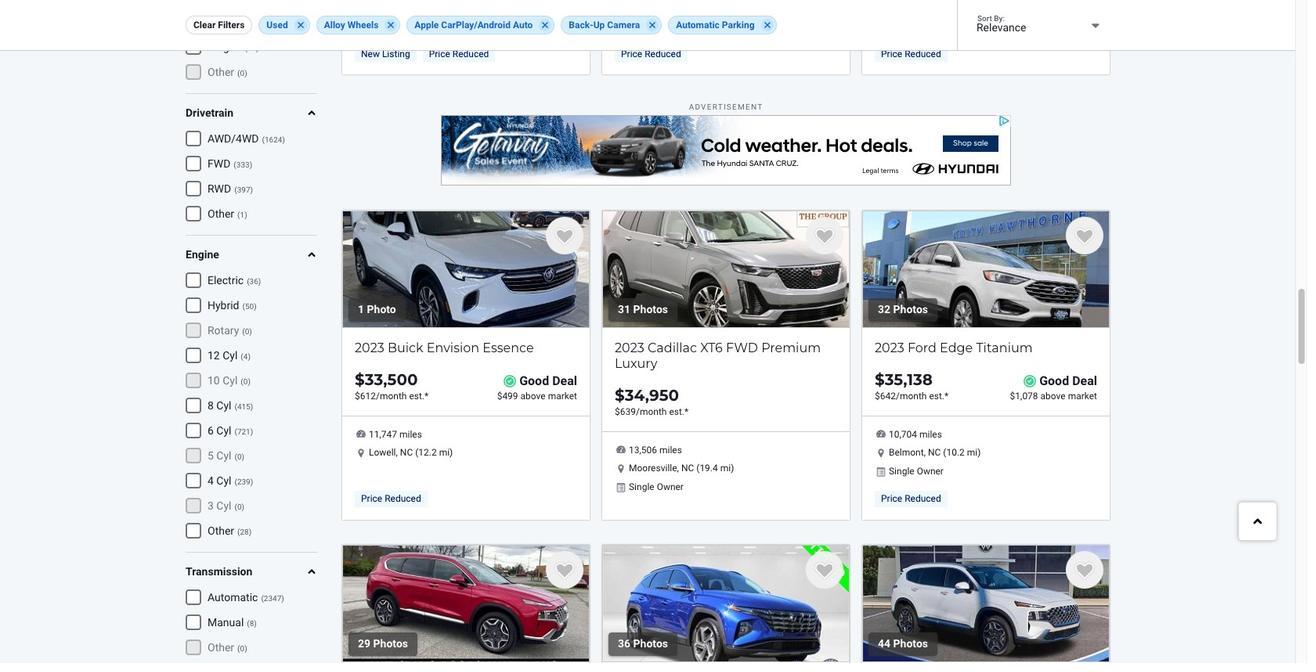 Task type: locate. For each thing, give the bounding box(es) containing it.
nc left 19.4
[[681, 463, 694, 474]]

miles for 33,500
[[399, 429, 422, 440]]

other ( 0 ) down the wagon
[[208, 66, 247, 79]]

engine
[[186, 249, 219, 261]]

) inside electric ( 36 )
[[258, 278, 261, 286]]

1 good from the left
[[519, 374, 549, 389]]

0 horizontal spatial /month est.*
[[376, 391, 429, 402]]

/month est.* down 33,500
[[376, 391, 429, 402]]

1 vertical spatial other ( 0 )
[[208, 642, 247, 654]]

above right $499 in the left of the page
[[521, 391, 546, 402]]

0 vertical spatial single
[[889, 466, 915, 477]]

1 horizontal spatial /month est.*
[[636, 407, 689, 418]]

0 horizontal spatial deal
[[552, 374, 577, 389]]

$ 34,950 $ 639 /month est.*
[[615, 386, 689, 418]]

mooresville
[[629, 463, 677, 474]]

1 horizontal spatial mi)
[[720, 463, 734, 474]]

2 horizontal spatial nc
[[928, 448, 941, 459]]

) inside rwd ( 397 )
[[250, 186, 253, 195]]

loaded with features
[[889, 18, 979, 29], [629, 21, 719, 32]]

other down rwd
[[208, 208, 234, 220]]

mi) right 19.4
[[720, 463, 734, 474]]

wagon ( 15 )
[[208, 41, 259, 54]]

market
[[548, 391, 577, 402], [1068, 391, 1097, 402]]

0 horizontal spatial features
[[682, 21, 719, 32]]

4 inside 12 cyl ( 4 )
[[243, 353, 248, 361]]

good deal
[[519, 374, 577, 389], [1039, 374, 1097, 389]]

) inside 4 cyl ( 239 )
[[250, 478, 253, 487]]

1
[[240, 211, 244, 220], [358, 303, 364, 316]]

0 horizontal spatial single owner
[[629, 482, 684, 493]]

4 down 5
[[208, 475, 214, 487]]

0 horizontal spatial above
[[521, 391, 546, 402]]

4
[[243, 353, 248, 361], [208, 475, 214, 487]]

features
[[942, 18, 979, 29], [682, 21, 719, 32]]

1 horizontal spatial 4
[[243, 353, 248, 361]]

fwd left 333
[[208, 158, 231, 170]]

1 horizontal spatial owner
[[917, 466, 944, 477]]

( inside "other ( 1 )"
[[237, 211, 240, 220]]

$499
[[497, 391, 518, 402]]

envision
[[427, 341, 479, 356]]

2 deal from the left
[[1072, 374, 1097, 389]]

0 down 'wagon ( 15 )'
[[240, 69, 244, 78]]

1 horizontal spatial 2023 hyundai santa fe image
[[862, 545, 1110, 663]]

2 horizontal spatial ,
[[924, 448, 926, 459]]

price reduced
[[429, 48, 489, 59], [621, 48, 681, 59], [881, 48, 941, 59], [361, 494, 421, 505], [881, 494, 941, 505]]

good up $499 above market
[[519, 374, 549, 389]]

2 horizontal spatial /month est.*
[[896, 391, 949, 402]]

0 up 415
[[243, 378, 248, 386]]

0 up 239
[[237, 453, 242, 462]]

2 other from the top
[[208, 208, 234, 220]]

) inside 3 cyl ( 0 )
[[242, 503, 244, 512]]

1 down the 397
[[240, 211, 244, 220]]

( inside 'wagon ( 15 )'
[[245, 44, 247, 53]]

) inside van ( 3 )
[[237, 19, 239, 28]]

cyl right 10
[[223, 375, 238, 387]]

3 inside van ( 3 )
[[232, 19, 237, 28]]

mi) right 12.2 at the left
[[439, 448, 453, 459]]

1 vertical spatial owner
[[657, 482, 684, 493]]

mi) right "10.2"
[[967, 448, 981, 459]]

(
[[229, 19, 232, 28], [245, 44, 247, 53], [237, 69, 240, 78], [262, 136, 265, 144], [234, 161, 236, 170], [234, 186, 237, 195], [237, 211, 240, 220], [247, 278, 250, 286], [242, 303, 245, 311], [242, 328, 245, 336], [241, 353, 243, 361], [241, 378, 243, 386], [235, 403, 237, 412], [235, 428, 237, 437], [415, 448, 418, 459], [943, 448, 946, 459], [235, 453, 237, 462], [696, 463, 700, 474], [235, 478, 237, 487], [235, 503, 237, 512], [237, 528, 240, 537], [261, 595, 264, 603], [247, 620, 250, 628], [237, 645, 240, 654]]

market right $499 in the left of the page
[[548, 391, 577, 402]]

1 vertical spatial automatic
[[208, 592, 258, 604]]

alloy
[[324, 20, 345, 31]]

) inside 6 cyl ( 721 )
[[250, 428, 253, 437]]

above for 35,138
[[1041, 391, 1066, 402]]

fwd inside fwd premium luxury
[[726, 341, 758, 356]]

32 photos
[[878, 303, 928, 316]]

1 vertical spatial 1
[[358, 303, 364, 316]]

5 cyl ( 0 )
[[208, 450, 244, 462]]

lowell
[[369, 448, 396, 459]]

/month est.* for 33,500
[[376, 391, 429, 402]]

1 horizontal spatial above
[[1041, 391, 1066, 402]]

36
[[250, 278, 258, 286], [618, 638, 631, 650]]

nc
[[400, 448, 413, 459], [928, 448, 941, 459], [681, 463, 694, 474]]

2347
[[264, 595, 281, 603]]

0 horizontal spatial nc
[[400, 448, 413, 459]]

1 vertical spatial 3
[[208, 500, 214, 513]]

1 horizontal spatial good deal
[[1039, 374, 1097, 389]]

0 vertical spatial 3
[[232, 19, 237, 28]]

2023 left buick
[[355, 341, 384, 356]]

0 horizontal spatial ,
[[396, 448, 398, 459]]

fwd
[[208, 158, 231, 170], [726, 341, 758, 356]]

cyl right 12
[[223, 350, 238, 362]]

deal up $499 above market
[[552, 374, 577, 389]]

rotary
[[208, 325, 239, 337]]

fwd ( 333 )
[[208, 158, 252, 170]]

) inside fwd ( 333 )
[[250, 161, 252, 170]]

other ( 1 )
[[208, 208, 247, 220]]

5
[[208, 450, 214, 462]]

0 horizontal spatial 4
[[208, 475, 214, 487]]

0 horizontal spatial 2023
[[355, 341, 384, 356]]

44 photos
[[878, 638, 928, 650]]

1 vertical spatial 36
[[618, 638, 631, 650]]

cyl left 415
[[216, 400, 231, 412]]

good deal for 35,138
[[1039, 374, 1097, 389]]

awd/4wd
[[208, 133, 259, 145]]

) inside hybrid ( 50 )
[[254, 303, 257, 311]]

8 inside the 'manual ( 8 )'
[[250, 620, 254, 628]]

cyl
[[223, 350, 238, 362], [223, 375, 238, 387], [216, 400, 231, 412], [216, 425, 231, 437], [216, 450, 231, 462], [216, 475, 231, 487], [216, 500, 231, 513]]

1 horizontal spatial automatic
[[676, 20, 720, 31]]

0 horizontal spatial 36
[[250, 278, 258, 286]]

single
[[889, 466, 915, 477], [629, 482, 655, 493]]

4 other from the top
[[208, 642, 234, 654]]

other
[[208, 66, 234, 79], [208, 208, 234, 220], [208, 525, 234, 538], [208, 642, 234, 654]]

8
[[208, 400, 214, 412], [250, 620, 254, 628]]

) inside 8 cyl ( 415 )
[[250, 403, 253, 412]]

0 vertical spatial 1
[[240, 211, 244, 220]]

0 horizontal spatial 8
[[208, 400, 214, 412]]

new listing
[[361, 48, 410, 59]]

cyl up the other ( 28 )
[[216, 500, 231, 513]]

2 2023 hyundai santa fe image from the left
[[862, 545, 1110, 663]]

721
[[237, 428, 250, 437]]

owner
[[917, 466, 944, 477], [657, 482, 684, 493]]

0 horizontal spatial single
[[629, 482, 655, 493]]

0 horizontal spatial owner
[[657, 482, 684, 493]]

, down 10,704 miles
[[924, 448, 926, 459]]

0 horizontal spatial mi)
[[439, 448, 453, 459]]

4 up 10 cyl ( 0 )
[[243, 353, 248, 361]]

1 horizontal spatial single
[[889, 466, 915, 477]]

1 2023 hyundai santa fe image from the left
[[342, 545, 590, 663]]

10
[[208, 375, 220, 387]]

2 good deal from the left
[[1039, 374, 1097, 389]]

van ( 3 )
[[208, 16, 239, 29]]

2 horizontal spatial miles
[[920, 429, 942, 440]]

0 horizontal spatial 2023 hyundai santa fe image
[[342, 545, 590, 663]]

( inside 12 cyl ( 4 )
[[241, 353, 243, 361]]

1 horizontal spatial single owner
[[889, 466, 944, 477]]

2023 up luxury
[[615, 341, 644, 356]]

12
[[208, 350, 220, 362]]

back-up camera button
[[561, 16, 662, 34]]

0
[[240, 69, 244, 78], [245, 328, 249, 336], [243, 378, 248, 386], [237, 453, 242, 462], [237, 503, 242, 512], [240, 645, 244, 654]]

other ( 0 )
[[208, 66, 247, 79], [208, 642, 247, 654]]

1 vertical spatial fwd
[[726, 341, 758, 356]]

/month est.* inside $ 35,138 $ 642 /month est.*
[[896, 391, 949, 402]]

single down the mooresville on the bottom
[[629, 482, 655, 493]]

0 horizontal spatial 3
[[208, 500, 214, 513]]

buick
[[388, 341, 423, 356]]

( inside hybrid ( 50 )
[[242, 303, 245, 311]]

0 horizontal spatial good deal
[[519, 374, 577, 389]]

other down manual
[[208, 642, 234, 654]]

cyl left 239
[[216, 475, 231, 487]]

/month est.* down 34,950 in the bottom of the page
[[636, 407, 689, 418]]

( inside 8 cyl ( 415 )
[[235, 403, 237, 412]]

( inside automatic ( 2347 )
[[261, 595, 264, 603]]

1 horizontal spatial 3
[[232, 19, 237, 28]]

1 horizontal spatial miles
[[659, 445, 682, 456]]

electric
[[208, 274, 244, 287]]

cyl right 6
[[216, 425, 231, 437]]

0 vertical spatial single owner
[[889, 466, 944, 477]]

electric ( 36 )
[[208, 274, 261, 287]]

0 horizontal spatial 1
[[240, 211, 244, 220]]

0 horizontal spatial loaded
[[629, 21, 660, 32]]

single owner down the belmont
[[889, 466, 944, 477]]

0 inside rotary ( 0 )
[[245, 328, 249, 336]]

) inside 'wagon ( 15 )'
[[256, 44, 259, 53]]

0 vertical spatial 36
[[250, 278, 258, 286]]

deal
[[552, 374, 577, 389], [1072, 374, 1097, 389]]

, down 13,506 miles
[[677, 463, 679, 474]]

fwd right xt6
[[726, 341, 758, 356]]

automatic
[[676, 20, 720, 31], [208, 592, 258, 604]]

0 vertical spatial automatic
[[676, 20, 720, 31]]

cyl for 5 cyl
[[216, 450, 231, 462]]

automatic inside button
[[676, 20, 720, 31]]

parking
[[722, 20, 755, 31]]

0 horizontal spatial loaded with features
[[629, 21, 719, 32]]

0 horizontal spatial miles
[[399, 429, 422, 440]]

titanium
[[976, 341, 1033, 356]]

nc left 12.2 at the left
[[400, 448, 413, 459]]

0 horizontal spatial good
[[519, 374, 549, 389]]

0 vertical spatial other ( 0 )
[[208, 66, 247, 79]]

good deal up $1,078 above market
[[1039, 374, 1097, 389]]

owner for titanium
[[917, 466, 944, 477]]

0 horizontal spatial automatic
[[208, 592, 258, 604]]

0 vertical spatial 8
[[208, 400, 214, 412]]

cyl for 3 cyl
[[216, 500, 231, 513]]

$
[[355, 371, 365, 389], [875, 371, 885, 389], [615, 386, 625, 405], [355, 391, 360, 402], [875, 391, 880, 402], [615, 407, 620, 418]]

miles up belmont , nc ( 10.2 mi)
[[920, 429, 942, 440]]

0 inside 3 cyl ( 0 )
[[237, 503, 242, 512]]

2023 ford edge titanium
[[875, 341, 1033, 356]]

deal for 35,138
[[1072, 374, 1097, 389]]

29 photos
[[358, 638, 408, 650]]

photo
[[367, 303, 396, 316]]

) inside rotary ( 0 )
[[249, 328, 252, 336]]

0 down 239
[[237, 503, 242, 512]]

other left 28
[[208, 525, 234, 538]]

automatic down pre‑owned
[[676, 20, 720, 31]]

) inside "other ( 1 )"
[[244, 211, 247, 220]]

/month est.* down 35,138
[[896, 391, 949, 402]]

1 vertical spatial 8
[[250, 620, 254, 628]]

1 horizontal spatial fwd
[[726, 341, 758, 356]]

single owner for fwd premium luxury
[[629, 482, 684, 493]]

cyl right 5
[[216, 450, 231, 462]]

4 cyl ( 239 )
[[208, 475, 253, 487]]

alloy wheels
[[324, 20, 379, 31]]

1 vertical spatial single owner
[[629, 482, 684, 493]]

3 up the other ( 28 )
[[208, 500, 214, 513]]

,
[[396, 448, 398, 459], [924, 448, 926, 459], [677, 463, 679, 474]]

luxury
[[615, 357, 658, 371]]

415
[[237, 403, 250, 412]]

10 cyl ( 0 )
[[208, 375, 251, 387]]

single down the belmont
[[889, 466, 915, 477]]

miles up lowell , nc ( 12.2 mi)
[[399, 429, 422, 440]]

1624
[[265, 136, 282, 144]]

nc for 35,138
[[928, 448, 941, 459]]

single owner down the mooresville on the bottom
[[629, 482, 684, 493]]

8 right manual
[[250, 620, 254, 628]]

owner down belmont , nc ( 10.2 mi)
[[917, 466, 944, 477]]

1 deal from the left
[[552, 374, 577, 389]]

0 horizontal spatial fwd
[[208, 158, 231, 170]]

0 vertical spatial fwd
[[208, 158, 231, 170]]

1 horizontal spatial 8
[[250, 620, 254, 628]]

/month est.* inside $ 33,500 $ 612 /month est.*
[[376, 391, 429, 402]]

other ( 0 ) down manual
[[208, 642, 247, 654]]

1 horizontal spatial good
[[1039, 374, 1069, 389]]

28
[[240, 528, 249, 537]]

( inside 10 cyl ( 0 )
[[241, 378, 243, 386]]

0 right rotary
[[245, 328, 249, 336]]

2 horizontal spatial mi)
[[967, 448, 981, 459]]

1 vertical spatial single
[[629, 482, 655, 493]]

2023 left the 'ford'
[[875, 341, 904, 356]]

advertisement region
[[441, 115, 1011, 186]]

used
[[267, 20, 288, 31]]

automatic up the 'manual ( 8 )'
[[208, 592, 258, 604]]

0 vertical spatial 4
[[243, 353, 248, 361]]

above right $1,078
[[1041, 391, 1066, 402]]

2023 hyundai santa fe image
[[342, 545, 590, 663], [862, 545, 1110, 663]]

alloy wheels button
[[316, 16, 401, 34]]

( inside the 5 cyl ( 0 )
[[235, 453, 237, 462]]

single for 2023 cadillac xt6
[[629, 482, 655, 493]]

nc left "10.2"
[[928, 448, 941, 459]]

camera
[[607, 20, 640, 31]]

1 horizontal spatial features
[[942, 18, 979, 29]]

cyl for 6 cyl
[[216, 425, 231, 437]]

3 2023 from the left
[[875, 341, 904, 356]]

)
[[237, 19, 239, 28], [256, 44, 259, 53], [244, 69, 247, 78], [282, 136, 285, 144], [250, 161, 252, 170], [250, 186, 253, 195], [244, 211, 247, 220], [258, 278, 261, 286], [254, 303, 257, 311], [249, 328, 252, 336], [248, 353, 251, 361], [248, 378, 251, 386], [250, 403, 253, 412], [250, 428, 253, 437], [242, 453, 244, 462], [250, 478, 253, 487], [242, 503, 244, 512], [249, 528, 252, 537], [281, 595, 284, 603], [254, 620, 257, 628], [244, 645, 247, 654]]

/month est.* inside '$ 34,950 $ 639 /month est.*'
[[636, 407, 689, 418]]

fwd for (
[[208, 158, 231, 170]]

) inside 12 cyl ( 4 )
[[248, 353, 251, 361]]

1 2023 from the left
[[355, 341, 384, 356]]

1 horizontal spatial 2023
[[615, 341, 644, 356]]

( inside rotary ( 0 )
[[242, 328, 245, 336]]

single owner
[[889, 466, 944, 477], [629, 482, 684, 493]]

1 left 'photo'
[[358, 303, 364, 316]]

loaded
[[889, 18, 920, 29], [629, 21, 660, 32]]

good up $1,078 above market
[[1039, 374, 1069, 389]]

) inside the 'manual ( 8 )'
[[254, 620, 257, 628]]

1 horizontal spatial market
[[1068, 391, 1097, 402]]

2 market from the left
[[1068, 391, 1097, 402]]

1 good deal from the left
[[519, 374, 577, 389]]

( inside the other ( 28 )
[[237, 528, 240, 537]]

2 horizontal spatial 2023
[[875, 341, 904, 356]]

apple
[[415, 20, 439, 31]]

other down the wagon
[[208, 66, 234, 79]]

miles up mooresville , nc ( 19.4 mi) at bottom
[[659, 445, 682, 456]]

0 vertical spatial owner
[[917, 466, 944, 477]]

0 horizontal spatial market
[[548, 391, 577, 402]]

, down 11,747 miles
[[396, 448, 398, 459]]

) inside "awd/4wd ( 1624 )"
[[282, 136, 285, 144]]

2 good from the left
[[1039, 374, 1069, 389]]

owner down mooresville , nc ( 19.4 mi) at bottom
[[657, 482, 684, 493]]

1 above from the left
[[521, 391, 546, 402]]

market right $1,078
[[1068, 391, 1097, 402]]

good deal up $499 above market
[[519, 374, 577, 389]]

photos
[[633, 303, 668, 316], [893, 303, 928, 316], [373, 638, 408, 650], [633, 638, 668, 650], [893, 638, 928, 650]]

8 up 6
[[208, 400, 214, 412]]

1 market from the left
[[548, 391, 577, 402]]

2023
[[355, 341, 384, 356], [615, 341, 644, 356], [875, 341, 904, 356]]

deal up $1,078 above market
[[1072, 374, 1097, 389]]

with
[[922, 18, 940, 29], [662, 21, 680, 32]]

1 horizontal spatial nc
[[681, 463, 694, 474]]

2 above from the left
[[1041, 391, 1066, 402]]

1 horizontal spatial deal
[[1072, 374, 1097, 389]]

cyl for 12 cyl
[[223, 350, 238, 362]]

3 right van
[[232, 19, 237, 28]]



Task type: vqa. For each thing, say whether or not it's contained in the screenshot.
different
no



Task type: describe. For each thing, give the bounding box(es) containing it.
apple carplay/android auto
[[415, 20, 533, 31]]

33,500
[[365, 371, 418, 389]]

hybrid
[[208, 300, 239, 312]]

carplay/android
[[441, 20, 511, 31]]

essence
[[483, 341, 534, 356]]

pre‑owned
[[667, 2, 712, 13]]

single for 2023 ford edge
[[889, 466, 915, 477]]

2 other ( 0 ) from the top
[[208, 642, 247, 654]]

mi) for 33,500
[[439, 448, 453, 459]]

owner for fwd premium luxury
[[657, 482, 684, 493]]

$ 35,138 $ 642 /month est.*
[[875, 371, 949, 402]]

, for 35,138
[[924, 448, 926, 459]]

1 other from the top
[[208, 66, 234, 79]]

automatic for automatic parking
[[676, 20, 720, 31]]

awd/4wd ( 1624 )
[[208, 133, 285, 145]]

( inside 6 cyl ( 721 )
[[235, 428, 237, 437]]

single owner for titanium
[[889, 466, 944, 477]]

13,506
[[629, 445, 657, 456]]

2023 for 35,138
[[875, 341, 904, 356]]

cyl for 10 cyl
[[223, 375, 238, 387]]

photos for 29 photos
[[373, 638, 408, 650]]

32
[[878, 303, 891, 316]]

( inside van ( 3 )
[[229, 19, 232, 28]]

above for 33,500
[[521, 391, 546, 402]]

) inside the 5 cyl ( 0 )
[[242, 453, 244, 462]]

market for 35,138
[[1068, 391, 1097, 402]]

hybrid ( 50 )
[[208, 300, 257, 312]]

cadillac
[[648, 341, 697, 356]]

239
[[237, 478, 250, 487]]

nc for 33,500
[[400, 448, 413, 459]]

1 horizontal spatial loaded
[[889, 18, 920, 29]]

31 photos
[[618, 303, 668, 316]]

wagon
[[208, 41, 242, 54]]

mooresville , nc ( 19.4 mi)
[[629, 463, 734, 474]]

photos for 32 photos
[[893, 303, 928, 316]]

clear filters button
[[186, 16, 252, 34]]

/month est.* for 35,138
[[896, 391, 949, 402]]

6 cyl ( 721 )
[[208, 425, 253, 437]]

2023 buick envision image
[[342, 211, 590, 328]]

2023 hyundai santa fe image for 29 photos
[[342, 545, 590, 663]]

35,138
[[885, 371, 933, 389]]

edge
[[940, 341, 973, 356]]

2023 hyundai tucson image
[[602, 545, 850, 663]]

good for 35,138
[[1039, 374, 1069, 389]]

) inside 10 cyl ( 0 )
[[248, 378, 251, 386]]

) inside automatic ( 2347 )
[[281, 595, 284, 603]]

397
[[237, 186, 250, 195]]

3 cyl ( 0 )
[[208, 500, 244, 513]]

automatic for automatic ( 2347 )
[[208, 592, 258, 604]]

36 photos
[[618, 638, 668, 650]]

belmont , nc ( 10.2 mi)
[[889, 448, 981, 459]]

miles for 35,138
[[920, 429, 942, 440]]

( inside rwd ( 397 )
[[234, 186, 237, 195]]

photos for 31 photos
[[633, 303, 668, 316]]

31
[[618, 303, 631, 316]]

other ( 28 )
[[208, 525, 252, 538]]

( inside "awd/4wd ( 1624 )"
[[262, 136, 265, 144]]

lowell , nc ( 12.2 mi)
[[369, 448, 453, 459]]

belmont
[[889, 448, 924, 459]]

apple carplay/android auto button
[[407, 16, 555, 34]]

( inside 3 cyl ( 0 )
[[235, 503, 237, 512]]

0 down the 'manual ( 8 )'
[[240, 645, 244, 654]]

11,747 miles
[[369, 429, 422, 440]]

2 2023 from the left
[[615, 341, 644, 356]]

639
[[620, 407, 636, 418]]

) inside the other ( 28 )
[[249, 528, 252, 537]]

cyl for 8 cyl
[[216, 400, 231, 412]]

rotary ( 0 )
[[208, 325, 252, 337]]

642
[[880, 391, 896, 402]]

manual
[[208, 617, 244, 629]]

3 other from the top
[[208, 525, 234, 538]]

333
[[236, 161, 250, 170]]

certified
[[629, 2, 664, 13]]

$1,078
[[1010, 391, 1038, 402]]

transmission
[[186, 566, 252, 578]]

market for 33,500
[[548, 391, 577, 402]]

fwd for premium
[[726, 341, 758, 356]]

photos for 44 photos
[[893, 638, 928, 650]]

rwd ( 397 )
[[208, 183, 253, 195]]

clear
[[193, 20, 216, 31]]

0 inside the 5 cyl ( 0 )
[[237, 453, 242, 462]]

van
[[208, 16, 226, 29]]

/month est.* for 34,950
[[636, 407, 689, 418]]

2023 ford edge image
[[862, 211, 1110, 328]]

1 vertical spatial 4
[[208, 475, 214, 487]]

36 inside electric ( 36 )
[[250, 278, 258, 286]]

deal for 33,500
[[552, 374, 577, 389]]

automatic parking button
[[668, 16, 777, 34]]

( inside electric ( 36 )
[[247, 278, 250, 286]]

44
[[878, 638, 891, 650]]

34,950
[[625, 386, 679, 405]]

10,704 miles
[[889, 429, 942, 440]]

15
[[247, 44, 256, 53]]

0 inside 10 cyl ( 0 )
[[243, 378, 248, 386]]

advertisement
[[689, 103, 763, 111]]

2023 hyundai santa fe image for 44 photos
[[862, 545, 1110, 663]]

0 horizontal spatial with
[[662, 21, 680, 32]]

612
[[360, 391, 376, 402]]

1 horizontal spatial 36
[[618, 638, 631, 650]]

1 horizontal spatial loaded with features
[[889, 18, 979, 29]]

12.2
[[418, 448, 437, 459]]

2023 buick envision essence
[[355, 341, 534, 356]]

rwd
[[208, 183, 231, 195]]

10,704
[[889, 429, 917, 440]]

, for 33,500
[[396, 448, 398, 459]]

10.2
[[946, 448, 965, 459]]

fwd premium luxury
[[615, 341, 821, 371]]

( inside the 'manual ( 8 )'
[[247, 620, 250, 628]]

good for 33,500
[[519, 374, 549, 389]]

clear filters
[[193, 20, 245, 31]]

certified pre‑owned
[[629, 2, 712, 13]]

back-
[[569, 20, 593, 31]]

wheels
[[348, 20, 379, 31]]

12 cyl ( 4 )
[[208, 350, 251, 362]]

$1,078 above market
[[1010, 391, 1097, 402]]

automatic ( 2347 )
[[208, 592, 284, 604]]

cyl for 4 cyl
[[216, 475, 231, 487]]

back-up camera
[[569, 20, 640, 31]]

11,747
[[369, 429, 397, 440]]

mi) for 35,138
[[967, 448, 981, 459]]

1 other ( 0 ) from the top
[[208, 66, 247, 79]]

1 horizontal spatial with
[[922, 18, 940, 29]]

13,506 miles
[[629, 445, 682, 456]]

2023 for 33,500
[[355, 341, 384, 356]]

used button
[[259, 16, 310, 34]]

1 inside "other ( 1 )"
[[240, 211, 244, 220]]

19.4
[[700, 463, 718, 474]]

good deal for 33,500
[[519, 374, 577, 389]]

( inside 4 cyl ( 239 )
[[235, 478, 237, 487]]

29
[[358, 638, 371, 650]]

1 horizontal spatial 1
[[358, 303, 364, 316]]

up
[[593, 20, 605, 31]]

premium
[[761, 341, 821, 356]]

automatic parking
[[676, 20, 755, 31]]

photos for 36 photos
[[633, 638, 668, 650]]

1 horizontal spatial ,
[[677, 463, 679, 474]]

2023 cadillac xt6 image
[[602, 211, 850, 328]]

auto
[[513, 20, 533, 31]]

50
[[245, 303, 254, 311]]

xt6
[[700, 341, 723, 356]]

( inside fwd ( 333 )
[[234, 161, 236, 170]]

drivetrain
[[186, 107, 234, 119]]



